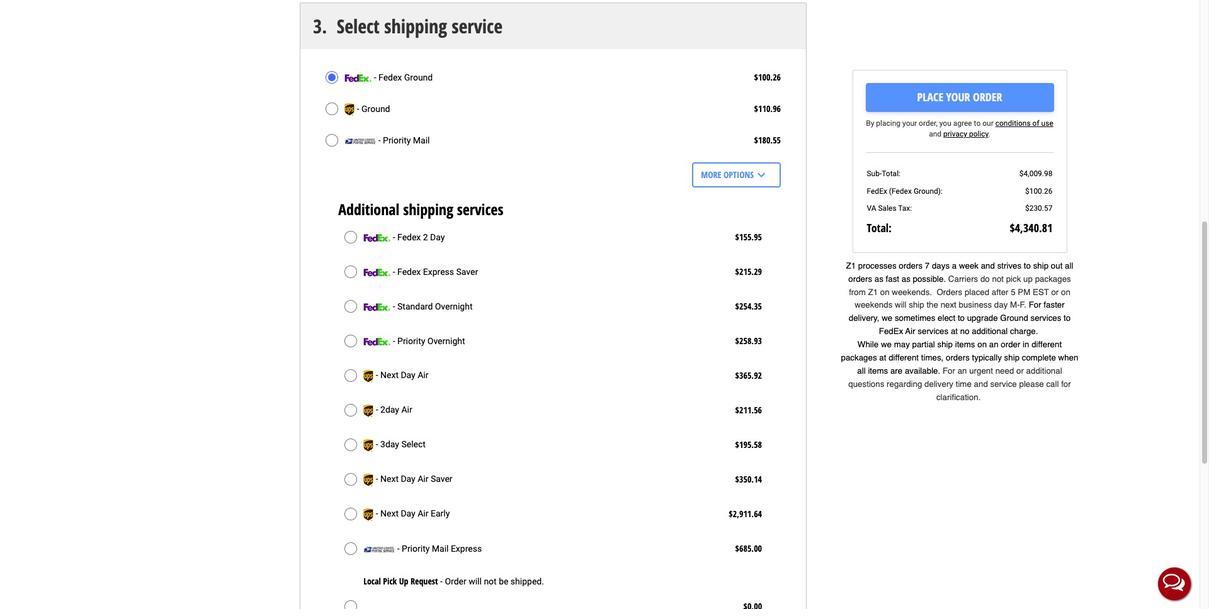 Task type: describe. For each thing, give the bounding box(es) containing it.
charge.
[[1011, 327, 1039, 337]]

after
[[992, 288, 1009, 297]]

day for $365.92
[[401, 371, 416, 381]]

fedex for $215.29
[[398, 267, 421, 277]]

select
[[402, 440, 426, 450]]

complete
[[1022, 354, 1057, 363]]

- for $195.58
[[376, 440, 378, 450]]

$215.29
[[736, 266, 762, 278]]

-  priority overnight
[[391, 336, 465, 346]]

packages inside while we may partial ship items on an order in different packages at different times, orders typically ship complete when all items are available.
[[842, 354, 877, 363]]

we inside for faster delivery, we sometimes elect to upgrade ground services to fedex air services at no additional charge.
[[882, 314, 893, 323]]

- for $180.55
[[378, 136, 381, 146]]

do
[[981, 274, 990, 284]]

- for $254.35
[[393, 302, 395, 312]]

for faster delivery, we sometimes elect to upgrade ground services to fedex air services at no additional charge.
[[849, 301, 1071, 337]]

sub-
[[867, 170, 882, 179]]

and inside the for an urgent need or additional questions regarding delivery time and service please call for clarification.
[[974, 380, 989, 390]]

$4,340.81
[[1010, 220, 1053, 236]]

clarification.
[[937, 393, 981, 403]]

or inside carriers do not pick up packages from z1 on weekends.  orders placed after 5 pm est or on weekends will ship the next business day m-f.
[[1052, 288, 1059, 297]]

-  next day air saver
[[374, 475, 453, 485]]

orders inside while we may partial ship items on an order in different packages at different times, orders typically ship complete when all items are available.
[[946, 354, 970, 363]]

partial
[[913, 340, 936, 350]]

may
[[894, 340, 910, 350]]

orders
[[937, 288, 963, 297]]

standard
[[398, 302, 433, 312]]

fedex (fedex ground):
[[867, 187, 943, 196]]

please
[[1020, 380, 1045, 390]]

0 horizontal spatial ground
[[362, 104, 390, 114]]

early
[[431, 509, 450, 519]]

priority for $180.55
[[383, 136, 411, 146]]

while we may partial ship items on an order in different packages at different times, orders typically ship complete when all items are available.
[[842, 340, 1079, 376]]

for an urgent need or additional questions regarding delivery time and service please call for clarification.
[[849, 367, 1072, 403]]

1 vertical spatial express
[[451, 544, 482, 554]]

placed
[[965, 288, 990, 297]]

1 as from the left
[[875, 274, 884, 284]]

all inside while we may partial ship items on an order in different packages at different times, orders typically ship complete when all items are available.
[[858, 367, 866, 376]]

shipping for 3.  select
[[385, 14, 447, 39]]

fedex inside for faster delivery, we sometimes elect to upgrade ground services to fedex air services at no additional charge.
[[879, 327, 904, 337]]

your inside button
[[947, 90, 971, 105]]

air inside for faster delivery, we sometimes elect to upgrade ground services to fedex air services at no additional charge.
[[906, 327, 916, 337]]

local
[[364, 576, 381, 588]]

$195.58
[[736, 439, 762, 451]]

more options expand_more
[[701, 168, 769, 183]]

- for $211.56
[[376, 405, 378, 415]]

overnight for $258.93
[[428, 336, 465, 346]]

by placing your order, you agree to our conditions of use and privacy policy .
[[867, 119, 1054, 139]]

$110.96
[[754, 103, 781, 115]]

1 vertical spatial items
[[869, 367, 889, 376]]

day
[[995, 301, 1008, 310]]

-  standard overnight
[[391, 302, 473, 312]]

place
[[918, 90, 944, 105]]

0 horizontal spatial saver
[[431, 475, 453, 485]]

$258.93
[[736, 335, 762, 347]]

up
[[399, 576, 409, 588]]

z1 processes orders 7 days a week and strives to ship out all orders as fast as possible.
[[847, 261, 1074, 284]]

times,
[[922, 354, 944, 363]]

-  priority mail express
[[395, 544, 482, 554]]

- for $2,911.64
[[376, 509, 378, 519]]

not inside carriers do not pick up packages from z1 on weekends.  orders placed after 5 pm est or on weekends will ship the next business day m-f.
[[993, 274, 1004, 284]]

additional inside the for an urgent need or additional questions regarding delivery time and service please call for clarification.
[[1027, 367, 1063, 376]]

of
[[1033, 119, 1040, 128]]

2 horizontal spatial services
[[1031, 314, 1062, 323]]

at inside for faster delivery, we sometimes elect to upgrade ground services to fedex air services at no additional charge.
[[951, 327, 958, 337]]

m-
[[1011, 301, 1020, 310]]

typically
[[973, 354, 1002, 363]]

and inside by placing your order, you agree to our conditions of use and privacy policy .
[[929, 130, 942, 139]]

faster
[[1044, 301, 1065, 310]]

0 vertical spatial orders
[[899, 261, 923, 271]]

tax:
[[899, 204, 913, 213]]

-  priority mail
[[376, 136, 430, 146]]

by
[[867, 119, 875, 128]]

air for $365.92
[[418, 371, 429, 381]]

day right the '2'
[[430, 232, 445, 242]]

- for $350.14
[[376, 475, 378, 485]]

- for $215.29
[[393, 267, 395, 277]]

from
[[849, 288, 866, 297]]

or inside the for an urgent need or additional questions regarding delivery time and service please call for clarification.
[[1017, 367, 1024, 376]]

priority for $685.00
[[402, 544, 430, 554]]

a
[[953, 261, 957, 271]]

your inside by placing your order, you agree to our conditions of use and privacy policy .
[[903, 119, 918, 128]]

priority for $258.93
[[398, 336, 426, 346]]

to up "no"
[[958, 314, 965, 323]]

air right the "2day"
[[402, 405, 413, 415]]

options
[[724, 169, 754, 181]]

ground):
[[914, 187, 943, 196]]

need
[[996, 367, 1015, 376]]

3.  select
[[313, 14, 380, 39]]

delivery
[[925, 380, 954, 390]]

local pick up request -  order will not be shipped.
[[364, 576, 544, 588]]

1 horizontal spatial different
[[1032, 340, 1062, 350]]

2
[[423, 232, 428, 242]]

carriers do not pick up packages from z1 on weekends.  orders placed after 5 pm est or on weekends will ship the next business day m-f.
[[849, 274, 1072, 310]]

no
[[961, 327, 970, 337]]

mail for $180.55
[[413, 136, 430, 146]]

1 vertical spatial $100.26
[[1026, 187, 1053, 196]]

fast
[[886, 274, 900, 284]]

more
[[701, 169, 722, 181]]

pick
[[1007, 274, 1022, 284]]

be
[[499, 577, 509, 587]]

an inside the for an urgent need or additional questions regarding delivery time and service please call for clarification.
[[958, 367, 967, 376]]

7
[[925, 261, 930, 271]]

2 horizontal spatial on
[[1062, 288, 1071, 297]]

$230.57
[[1026, 204, 1053, 213]]

the
[[927, 301, 939, 310]]

1 vertical spatial orders
[[849, 274, 873, 284]]

ship inside carriers do not pick up packages from z1 on weekends.  orders placed after 5 pm est or on weekends will ship the next business day m-f.
[[909, 301, 925, 310]]

$180.55
[[754, 135, 781, 146]]

processes
[[859, 261, 897, 271]]

and inside the z1 processes orders 7 days a week and strives to ship out all orders as fast as possible.
[[981, 261, 996, 271]]

sometimes
[[895, 314, 936, 323]]

week
[[960, 261, 979, 271]]

pick
[[383, 576, 397, 588]]

are
[[891, 367, 903, 376]]



Task type: vqa. For each thing, say whether or not it's contained in the screenshot.
the bottommost Ground
yes



Task type: locate. For each thing, give the bounding box(es) containing it.
- for $155.95
[[393, 232, 395, 242]]

orders left 7
[[899, 261, 923, 271]]

or up faster
[[1052, 288, 1059, 297]]

and up do in the right top of the page
[[981, 261, 996, 271]]

fedex up standard
[[398, 267, 421, 277]]

and down order, at the top
[[929, 130, 942, 139]]

ship
[[1034, 261, 1049, 271], [909, 301, 925, 310], [938, 340, 953, 350], [1005, 354, 1020, 363]]

2 as from the left
[[902, 274, 911, 284]]

additional inside for faster delivery, we sometimes elect to upgrade ground services to fedex air services at no additional charge.
[[972, 327, 1008, 337]]

0 vertical spatial packages
[[1036, 274, 1072, 284]]

0 vertical spatial will
[[895, 301, 907, 310]]

next down '-  next day air saver'
[[381, 509, 399, 519]]

1 vertical spatial different
[[889, 354, 919, 363]]

1 vertical spatial fedex
[[398, 232, 421, 242]]

different down may
[[889, 354, 919, 363]]

day for $350.14
[[401, 475, 416, 485]]

est
[[1033, 288, 1050, 297]]

ground down -  fedex ground
[[362, 104, 390, 114]]

express up order in the bottom left of the page
[[451, 544, 482, 554]]

not left be
[[484, 577, 497, 587]]

1 horizontal spatial services
[[918, 327, 949, 337]]

z1 left processes
[[847, 261, 856, 271]]

for for an
[[943, 367, 956, 376]]

items
[[956, 340, 976, 350], [869, 367, 889, 376]]

order inside while we may partial ship items on an order in different packages at different times, orders typically ship complete when all items are available.
[[1001, 340, 1021, 350]]

ship up need
[[1005, 354, 1020, 363]]

and down the urgent
[[974, 380, 989, 390]]

day up -  next day air early
[[401, 475, 416, 485]]

when
[[1059, 354, 1079, 363]]

2 horizontal spatial ground
[[1001, 314, 1029, 323]]

2 vertical spatial fedex
[[398, 267, 421, 277]]

0 vertical spatial we
[[882, 314, 893, 323]]

placing
[[877, 119, 901, 128]]

next
[[381, 371, 399, 381], [381, 475, 399, 485], [381, 509, 399, 519]]

order
[[445, 577, 467, 587]]

$100.26 up $110.96
[[754, 71, 781, 83]]

0 vertical spatial services
[[457, 199, 504, 220]]

fedex down sub-
[[867, 187, 888, 196]]

packages inside carriers do not pick up packages from z1 on weekends.  orders placed after 5 pm est or on weekends will ship the next business day m-f.
[[1036, 274, 1072, 284]]

2 horizontal spatial orders
[[946, 354, 970, 363]]

1 vertical spatial additional
[[1027, 367, 1063, 376]]

for up delivery
[[943, 367, 956, 376]]

saver up early
[[431, 475, 453, 485]]

0 vertical spatial $100.26
[[754, 71, 781, 83]]

saver up -  standard overnight
[[456, 267, 478, 277]]

- for $365.92
[[376, 371, 378, 381]]

-
[[374, 73, 377, 83], [357, 104, 360, 114], [378, 136, 381, 146], [393, 232, 395, 242], [393, 267, 395, 277], [393, 302, 395, 312], [393, 336, 395, 346], [376, 371, 378, 381], [376, 405, 378, 415], [376, 440, 378, 450], [376, 475, 378, 485], [376, 509, 378, 519], [397, 544, 400, 554], [441, 577, 443, 587]]

z1 inside the z1 processes orders 7 days a week and strives to ship out all orders as fast as possible.
[[847, 261, 856, 271]]

an up time
[[958, 367, 967, 376]]

0 vertical spatial or
[[1052, 288, 1059, 297]]

2 vertical spatial ground
[[1001, 314, 1029, 323]]

air down the -  priority overnight
[[418, 371, 429, 381]]

fedex
[[867, 187, 888, 196], [879, 327, 904, 337]]

to
[[975, 119, 981, 128], [1024, 261, 1031, 271], [958, 314, 965, 323], [1064, 314, 1071, 323]]

all up the "questions" on the bottom right of the page
[[858, 367, 866, 376]]

air for $2,911.64
[[418, 509, 429, 519]]

you
[[940, 119, 952, 128]]

possible.
[[913, 274, 946, 284]]

orders right times,
[[946, 354, 970, 363]]

next
[[941, 301, 957, 310]]

1 vertical spatial fedex
[[879, 327, 904, 337]]

to down faster
[[1064, 314, 1071, 323]]

0 horizontal spatial items
[[869, 367, 889, 376]]

- for $258.93
[[393, 336, 395, 346]]

packages down out at the right of the page
[[1036, 274, 1072, 284]]

1 vertical spatial shipping
[[403, 199, 454, 220]]

ground inside for faster delivery, we sometimes elect to upgrade ground services to fedex air services at no additional charge.
[[1001, 314, 1029, 323]]

carriers
[[949, 274, 979, 284]]

1 horizontal spatial saver
[[456, 267, 478, 277]]

shipping for additional
[[403, 199, 454, 220]]

1 horizontal spatial your
[[947, 90, 971, 105]]

0 vertical spatial shipping
[[385, 14, 447, 39]]

2 next from the top
[[381, 475, 399, 485]]

3.  select shipping service
[[313, 14, 503, 39]]

1 vertical spatial saver
[[431, 475, 453, 485]]

$685.00
[[736, 543, 762, 555]]

on up typically
[[978, 340, 987, 350]]

use
[[1042, 119, 1054, 128]]

0 horizontal spatial z1
[[847, 261, 856, 271]]

we down weekends
[[882, 314, 893, 323]]

$254.35
[[736, 300, 762, 312]]

0 vertical spatial fedex
[[867, 187, 888, 196]]

1 vertical spatial all
[[858, 367, 866, 376]]

va sales tax:
[[867, 204, 913, 213]]

call
[[1047, 380, 1059, 390]]

items up the "questions" on the bottom right of the page
[[869, 367, 889, 376]]

2 vertical spatial and
[[974, 380, 989, 390]]

0 vertical spatial z1
[[847, 261, 856, 271]]

None radio
[[326, 135, 339, 147], [345, 231, 357, 244], [345, 266, 357, 278], [345, 335, 357, 348], [345, 404, 357, 417], [345, 439, 357, 452], [345, 508, 357, 521], [345, 543, 357, 556], [345, 601, 357, 610], [326, 135, 339, 147], [345, 231, 357, 244], [345, 266, 357, 278], [345, 335, 357, 348], [345, 404, 357, 417], [345, 439, 357, 452], [345, 508, 357, 521], [345, 543, 357, 556], [345, 601, 357, 610]]

0 horizontal spatial as
[[875, 274, 884, 284]]

conditions of use link
[[996, 119, 1054, 128]]

at up the "questions" on the bottom right of the page
[[880, 354, 887, 363]]

0 horizontal spatial all
[[858, 367, 866, 376]]

1 next from the top
[[381, 371, 399, 381]]

1 vertical spatial an
[[958, 367, 967, 376]]

fedex left the '2'
[[398, 232, 421, 242]]

for right f.
[[1029, 301, 1042, 310]]

for for faster
[[1029, 301, 1042, 310]]

to inside by placing your order, you agree to our conditions of use and privacy policy .
[[975, 119, 981, 128]]

will right order in the bottom left of the page
[[469, 577, 482, 587]]

0 vertical spatial an
[[990, 340, 999, 350]]

delivery,
[[849, 314, 880, 323]]

1 horizontal spatial for
[[1029, 301, 1042, 310]]

we inside while we may partial ship items on an order in different packages at different times, orders typically ship complete when all items are available.
[[881, 340, 892, 350]]

air left early
[[418, 509, 429, 519]]

1 vertical spatial or
[[1017, 367, 1024, 376]]

priority down the '-  ground'
[[383, 136, 411, 146]]

1 horizontal spatial additional
[[1027, 367, 1063, 376]]

to inside the z1 processes orders 7 days a week and strives to ship out all orders as fast as possible.
[[1024, 261, 1031, 271]]

overnight right standard
[[435, 302, 473, 312]]

0 horizontal spatial on
[[881, 288, 890, 297]]

sales
[[879, 204, 897, 213]]

orders
[[899, 261, 923, 271], [849, 274, 873, 284], [946, 354, 970, 363]]

0 horizontal spatial your
[[903, 119, 918, 128]]

0 vertical spatial all
[[1066, 261, 1074, 271]]

shipping up the '2'
[[403, 199, 454, 220]]

1 vertical spatial z1
[[869, 288, 878, 297]]

1 vertical spatial and
[[981, 261, 996, 271]]

order inside button
[[973, 90, 1003, 105]]

- for $100.26
[[374, 73, 377, 83]]

while
[[858, 340, 879, 350]]

not
[[993, 274, 1004, 284], [484, 577, 497, 587]]

1 horizontal spatial as
[[902, 274, 911, 284]]

regarding
[[887, 380, 923, 390]]

express up -  standard overnight
[[423, 267, 454, 277]]

1 horizontal spatial service
[[991, 380, 1017, 390]]

-  2day air
[[374, 405, 413, 415]]

total: up (fedex
[[882, 170, 901, 179]]

0 vertical spatial order
[[973, 90, 1003, 105]]

next up the "2day"
[[381, 371, 399, 381]]

for inside the for an urgent need or additional questions regarding delivery time and service please call for clarification.
[[943, 367, 956, 376]]

0 vertical spatial saver
[[456, 267, 478, 277]]

1 horizontal spatial not
[[993, 274, 1004, 284]]

mail for $685.00
[[432, 544, 449, 554]]

air for $350.14
[[418, 475, 429, 485]]

all inside the z1 processes orders 7 days a week and strives to ship out all orders as fast as possible.
[[1066, 261, 1074, 271]]

agree
[[954, 119, 973, 128]]

$350.14
[[736, 474, 762, 486]]

-  fedex express saver
[[391, 267, 478, 277]]

to up up
[[1024, 261, 1031, 271]]

to left our
[[975, 119, 981, 128]]

as down processes
[[875, 274, 884, 284]]

order left in
[[1001, 340, 1021, 350]]

additional shipping services
[[339, 199, 504, 220]]

ground down m-
[[1001, 314, 1029, 323]]

0 horizontal spatial packages
[[842, 354, 877, 363]]

business
[[959, 301, 992, 310]]

our
[[983, 119, 994, 128]]

in
[[1023, 340, 1030, 350]]

will inside local pick up request -  order will not be shipped.
[[469, 577, 482, 587]]

order
[[973, 90, 1003, 105], [1001, 340, 1021, 350]]

we left may
[[881, 340, 892, 350]]

0 vertical spatial at
[[951, 327, 958, 337]]

shipped.
[[511, 577, 544, 587]]

next down 3day
[[381, 475, 399, 485]]

additional down upgrade
[[972, 327, 1008, 337]]

2 vertical spatial services
[[918, 327, 949, 337]]

0 vertical spatial mail
[[413, 136, 430, 146]]

0 vertical spatial and
[[929, 130, 942, 139]]

1 vertical spatial order
[[1001, 340, 1021, 350]]

upgrade
[[968, 314, 998, 323]]

0 horizontal spatial at
[[880, 354, 887, 363]]

1 vertical spatial for
[[943, 367, 956, 376]]

1 vertical spatial your
[[903, 119, 918, 128]]

ground down '3.  select shipping service'
[[404, 73, 433, 83]]

1 horizontal spatial on
[[978, 340, 987, 350]]

2 vertical spatial orders
[[946, 354, 970, 363]]

expand_more
[[754, 168, 769, 183]]

None radio
[[326, 71, 339, 84], [326, 103, 339, 116], [345, 300, 357, 313], [345, 370, 357, 382], [345, 474, 357, 486], [326, 71, 339, 84], [326, 103, 339, 116], [345, 300, 357, 313], [345, 370, 357, 382], [345, 474, 357, 486]]

2day
[[381, 405, 399, 415]]

fedex up may
[[879, 327, 904, 337]]

0 horizontal spatial orders
[[849, 274, 873, 284]]

an inside while we may partial ship items on an order in different packages at different times, orders typically ship complete when all items are available.
[[990, 340, 999, 350]]

1 horizontal spatial all
[[1066, 261, 1074, 271]]

overnight down -  standard overnight
[[428, 336, 465, 346]]

0 horizontal spatial service
[[452, 14, 503, 39]]

on inside while we may partial ship items on an order in different packages at different times, orders typically ship complete when all items are available.
[[978, 340, 987, 350]]

next for $350.14
[[381, 475, 399, 485]]

up
[[1024, 274, 1033, 284]]

1 vertical spatial at
[[880, 354, 887, 363]]

shipping up -  fedex ground
[[385, 14, 447, 39]]

1 vertical spatial we
[[881, 340, 892, 350]]

fedex up the '-  ground'
[[379, 73, 402, 83]]

ship up times,
[[938, 340, 953, 350]]

on up faster
[[1062, 288, 1071, 297]]

.
[[989, 130, 991, 139]]

ship left out at the right of the page
[[1034, 261, 1049, 271]]

day for $2,911.64
[[401, 509, 416, 519]]

$365.92
[[736, 370, 762, 382]]

or right need
[[1017, 367, 1024, 376]]

1 horizontal spatial packages
[[1036, 274, 1072, 284]]

different up complete
[[1032, 340, 1062, 350]]

order up our
[[973, 90, 1003, 105]]

1 vertical spatial overnight
[[428, 336, 465, 346]]

1 horizontal spatial mail
[[432, 544, 449, 554]]

1 vertical spatial not
[[484, 577, 497, 587]]

total: down the va
[[867, 220, 892, 236]]

an
[[990, 340, 999, 350], [958, 367, 967, 376]]

1 horizontal spatial an
[[990, 340, 999, 350]]

0 horizontal spatial services
[[457, 199, 504, 220]]

day up -  2day air
[[401, 371, 416, 381]]

z1 up weekends
[[869, 288, 878, 297]]

items down "no"
[[956, 340, 976, 350]]

at inside while we may partial ship items on an order in different packages at different times, orders typically ship complete when all items are available.
[[880, 354, 887, 363]]

priority up request
[[402, 544, 430, 554]]

pm
[[1018, 288, 1031, 297]]

will inside carriers do not pick up packages from z1 on weekends.  orders placed after 5 pm est or on weekends will ship the next business day m-f.
[[895, 301, 907, 310]]

2 vertical spatial priority
[[402, 544, 430, 554]]

0 horizontal spatial different
[[889, 354, 919, 363]]

express
[[423, 267, 454, 277], [451, 544, 482, 554]]

1 horizontal spatial orders
[[899, 261, 923, 271]]

ship inside the z1 processes orders 7 days a week and strives to ship out all orders as fast as possible.
[[1034, 261, 1049, 271]]

1 vertical spatial will
[[469, 577, 482, 587]]

not right do in the right top of the page
[[993, 274, 1004, 284]]

available.
[[905, 367, 941, 376]]

next for $365.92
[[381, 371, 399, 381]]

0 vertical spatial service
[[452, 14, 503, 39]]

additional
[[339, 199, 400, 220]]

day left early
[[401, 509, 416, 519]]

elect
[[938, 314, 956, 323]]

fedex for $100.26
[[379, 73, 402, 83]]

3day
[[381, 440, 399, 450]]

time
[[956, 380, 972, 390]]

1 horizontal spatial at
[[951, 327, 958, 337]]

1 vertical spatial total:
[[867, 220, 892, 236]]

$155.95
[[736, 231, 762, 243]]

va
[[867, 204, 877, 213]]

air down select in the bottom left of the page
[[418, 475, 429, 485]]

priority down standard
[[398, 336, 426, 346]]

out
[[1052, 261, 1063, 271]]

- for $110.96
[[357, 104, 360, 114]]

0 horizontal spatial not
[[484, 577, 497, 587]]

not inside local pick up request -  order will not be shipped.
[[484, 577, 497, 587]]

- inside local pick up request -  order will not be shipped.
[[441, 577, 443, 587]]

0 vertical spatial express
[[423, 267, 454, 277]]

an up typically
[[990, 340, 999, 350]]

your left order, at the top
[[903, 119, 918, 128]]

0 horizontal spatial or
[[1017, 367, 1024, 376]]

-  next day air early
[[374, 509, 450, 519]]

ship up the sometimes
[[909, 301, 925, 310]]

1 horizontal spatial items
[[956, 340, 976, 350]]

as right the fast on the top right of the page
[[902, 274, 911, 284]]

z1 inside carriers do not pick up packages from z1 on weekends.  orders placed after 5 pm est or on weekends will ship the next business day m-f.
[[869, 288, 878, 297]]

will up the sometimes
[[895, 301, 907, 310]]

1 horizontal spatial will
[[895, 301, 907, 310]]

1 horizontal spatial ground
[[404, 73, 433, 83]]

sub-total:
[[867, 170, 901, 179]]

additional down complete
[[1027, 367, 1063, 376]]

3 next from the top
[[381, 509, 399, 519]]

1 vertical spatial ground
[[362, 104, 390, 114]]

1 vertical spatial services
[[1031, 314, 1062, 323]]

questions
[[849, 380, 885, 390]]

service inside the for an urgent need or additional questions regarding delivery time and service please call for clarification.
[[991, 380, 1017, 390]]

0 horizontal spatial $100.26
[[754, 71, 781, 83]]

(fedex
[[890, 187, 912, 196]]

0 vertical spatial for
[[1029, 301, 1042, 310]]

policy
[[970, 130, 989, 139]]

privacy policy link
[[944, 130, 989, 139]]

1 vertical spatial mail
[[432, 544, 449, 554]]

at left "no"
[[951, 327, 958, 337]]

your up "agree"
[[947, 90, 971, 105]]

0 vertical spatial total:
[[882, 170, 901, 179]]

1 vertical spatial packages
[[842, 354, 877, 363]]

fedex for $155.95
[[398, 232, 421, 242]]

5
[[1011, 288, 1016, 297]]

0 horizontal spatial an
[[958, 367, 967, 376]]

- for $685.00
[[397, 544, 400, 554]]

overnight for $254.35
[[435, 302, 473, 312]]

all right out at the right of the page
[[1066, 261, 1074, 271]]

$4,009.98
[[1020, 170, 1053, 179]]

0 horizontal spatial mail
[[413, 136, 430, 146]]

on down the fast on the top right of the page
[[881, 288, 890, 297]]

for
[[1029, 301, 1042, 310], [943, 367, 956, 376]]

place your order
[[918, 90, 1003, 105]]

services
[[457, 199, 504, 220], [1031, 314, 1062, 323], [918, 327, 949, 337]]

0 horizontal spatial will
[[469, 577, 482, 587]]

place your order button
[[866, 83, 1054, 112]]

on
[[881, 288, 890, 297], [1062, 288, 1071, 297], [978, 340, 987, 350]]

next for $2,911.64
[[381, 509, 399, 519]]

shipping
[[385, 14, 447, 39], [403, 199, 454, 220]]

0 vertical spatial different
[[1032, 340, 1062, 350]]

2 vertical spatial next
[[381, 509, 399, 519]]

packages down while
[[842, 354, 877, 363]]

air down the sometimes
[[906, 327, 916, 337]]

-  ground
[[355, 104, 390, 114]]

0 vertical spatial items
[[956, 340, 976, 350]]

0 vertical spatial overnight
[[435, 302, 473, 312]]

orders up from
[[849, 274, 873, 284]]

for inside for faster delivery, we sometimes elect to upgrade ground services to fedex air services at no additional charge.
[[1029, 301, 1042, 310]]

days
[[932, 261, 950, 271]]

$100.26 up the $230.57
[[1026, 187, 1053, 196]]

0 vertical spatial priority
[[383, 136, 411, 146]]



